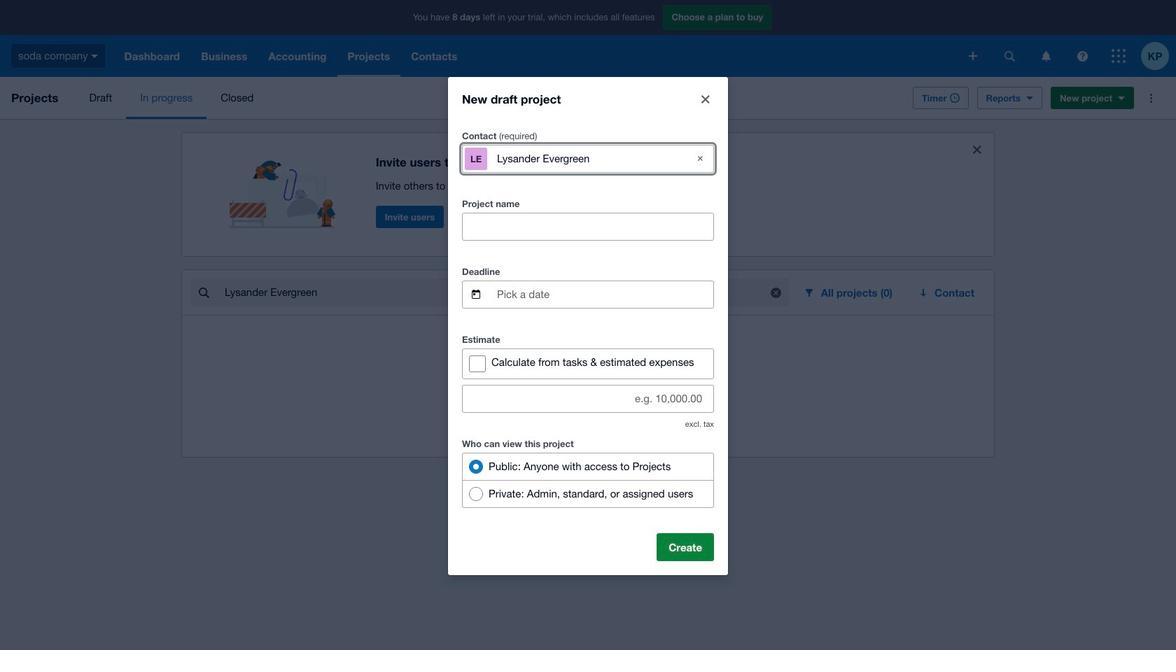 Task type: describe. For each thing, give the bounding box(es) containing it.
e.g. 10,000.00 field
[[463, 386, 714, 412]]

invite users to projects image
[[230, 144, 342, 228]]



Task type: vqa. For each thing, say whether or not it's contained in the screenshot.
FIND OR CREATE A CONTACT field
yes



Task type: locate. For each thing, give the bounding box(es) containing it.
Find or create a contact field
[[496, 145, 681, 172]]

svg image
[[1113, 49, 1127, 63], [1005, 51, 1016, 61], [1042, 51, 1051, 61], [1078, 51, 1088, 61], [970, 52, 978, 60], [91, 54, 98, 58]]

dialog
[[448, 77, 729, 576]]

banner
[[0, 0, 1177, 77]]

Pick a date field
[[496, 281, 714, 308]]

clear image
[[687, 145, 715, 173]]

group
[[462, 453, 715, 508]]

None field
[[463, 213, 714, 240]]

Search in progress projects search field
[[223, 280, 758, 306]]



